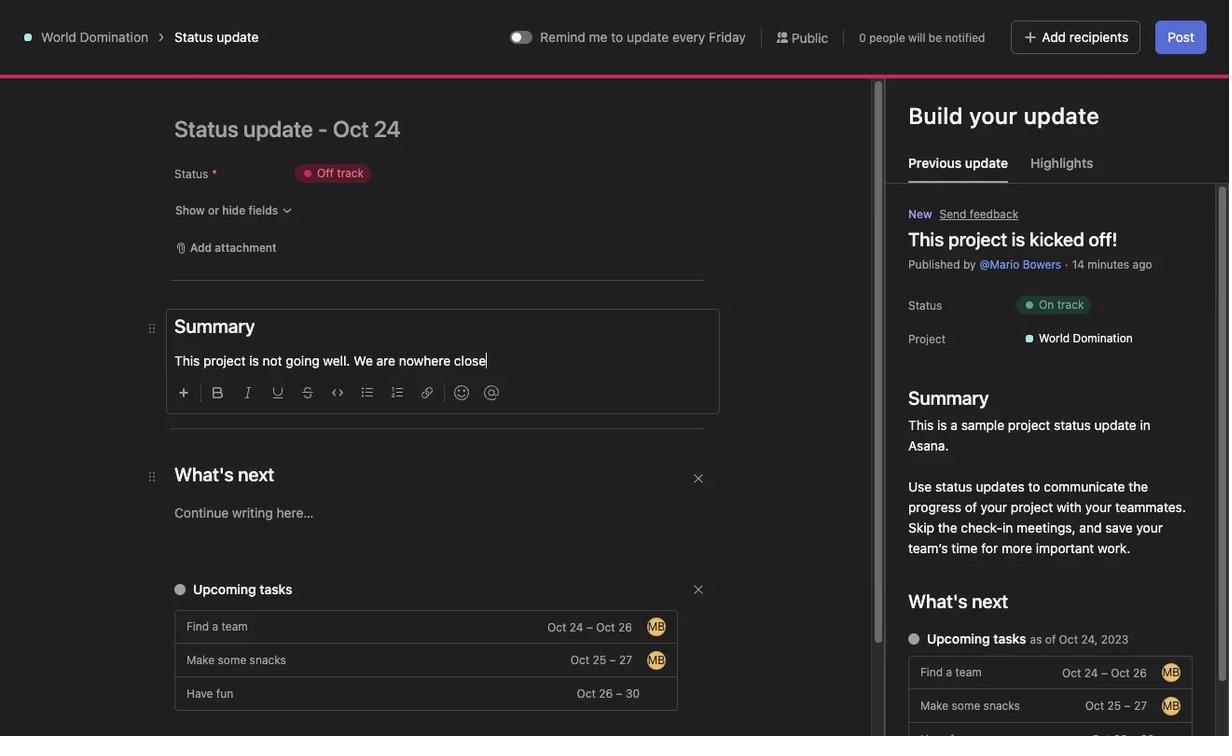 Task type: locate. For each thing, give the bounding box(es) containing it.
a inside this is a sample project status update in asana.
[[951, 417, 958, 433]]

home link
[[11, 57, 213, 87]]

meetings,
[[498, 309, 557, 325], [1017, 520, 1076, 536]]

important
[[776, 309, 834, 325], [1036, 540, 1095, 556]]

0 vertical spatial a
[[951, 417, 958, 433]]

time inside status of world domination dialog
[[691, 309, 717, 325]]

skip down asana.
[[909, 520, 935, 536]]

1 horizontal spatial updates
[[976, 479, 1025, 495]]

status for status *
[[174, 167, 208, 181]]

what's next up leave button
[[909, 591, 1009, 612]]

0 vertical spatial on track
[[212, 139, 257, 153]]

1 row from the top
[[224, 247, 1230, 282]]

add recipients
[[1043, 29, 1129, 45]]

1 horizontal spatial communicate
[[1044, 479, 1126, 495]]

remind me to update every friday
[[541, 29, 746, 45]]

1 vertical spatial skip
[[909, 520, 935, 536]]

1 horizontal spatial oct 26 – 30
[[925, 501, 988, 515]]

@mario bowers link
[[980, 258, 1062, 272]]

oct 26 – 30 down the add or remove collaborators "icon"
[[577, 687, 640, 701]]

domination down mario
[[1073, 331, 1133, 345]]

0 horizontal spatial progress
[[686, 288, 739, 304]]

0 vertical spatial updates
[[510, 288, 559, 304]]

domination up teams element
[[87, 337, 156, 353]]

24, inside status of world domination dialog
[[615, 401, 632, 415]]

build your update
[[909, 103, 1100, 129]]

0 vertical spatial find
[[187, 620, 209, 634]]

bowers left ·
[[1023, 258, 1062, 272]]

a up have fun
[[212, 620, 219, 634]]

status down status update
[[197, 54, 251, 76]]

update
[[217, 29, 259, 45], [627, 29, 669, 45], [966, 155, 1009, 171], [1095, 417, 1137, 433]]

bowers inside new send feedback this project is kicked off! published by @mario bowers · 14 minutes ago
[[1023, 258, 1062, 272]]

tab list containing previous update
[[886, 153, 1230, 184]]

@mario
[[980, 258, 1020, 272]]

off
[[317, 166, 334, 180]]

1 vertical spatial team
[[956, 665, 982, 679]]

progress
[[686, 288, 739, 304], [909, 499, 962, 515]]

mb inside row
[[1069, 292, 1087, 306]]

fun
[[216, 686, 233, 700]]

this inside this is a sample project status update in asana.
[[909, 417, 934, 433]]

world
[[41, 29, 76, 45], [1039, 331, 1070, 345], [49, 337, 84, 353]]

1 horizontal spatial and
[[1080, 520, 1102, 536]]

not
[[263, 353, 282, 369]]

track down "this project is kicked off!"
[[230, 139, 257, 153]]

for
[[613, 76, 627, 90], [721, 309, 738, 325], [982, 540, 999, 556]]

status right 'sample'
[[1054, 417, 1092, 433]]

build
[[909, 103, 964, 129]]

skip left the nov on the right top of page
[[967, 288, 993, 304]]

0 horizontal spatial on
[[212, 139, 227, 153]]

0 horizontal spatial status
[[469, 288, 506, 304]]

go to survey banner
[[224, 46, 1230, 102]]

1 vertical spatial for
[[721, 309, 738, 325]]

this is a sample project status update in asana.
[[909, 417, 1155, 453]]

skip inside status of world domination dialog
[[967, 288, 993, 304]]

0 horizontal spatial and
[[561, 309, 583, 325]]

1 horizontal spatial meetings,
[[1017, 520, 1076, 536]]

track right off
[[337, 166, 364, 180]]

projects element
[[0, 297, 224, 394]]

a left leave button
[[947, 665, 953, 679]]

1 vertical spatial on
[[1039, 298, 1055, 312]]

1 vertical spatial use
[[909, 479, 932, 495]]

make some snacks down leave button
[[921, 698, 1021, 712]]

0 vertical spatial meetings,
[[498, 309, 557, 325]]

row containing mb
[[224, 282, 1230, 318]]

upcoming tasks as of oct 24, 2023
[[461, 399, 663, 415], [927, 631, 1129, 647]]

1 horizontal spatial work.
[[1098, 540, 1131, 556]]

this up insert an object "icon" in the left of the page
[[174, 353, 200, 369]]

remove section image
[[693, 473, 704, 484]]

off!
[[320, 117, 341, 132]]

share what brought you to asana so we can improve the product for new users.
[[269, 76, 687, 90]]

use down asana.
[[909, 479, 932, 495]]

on track inside status of world domination dialog
[[212, 139, 257, 153]]

0 horizontal spatial oct 25 – 27
[[571, 653, 633, 667]]

this for this is a sample project status update in asana.
[[909, 417, 934, 433]]

oct 26 – 30 down asana.
[[925, 501, 988, 515]]

3 row from the top
[[224, 282, 1230, 318]]

this up status *
[[189, 117, 215, 132]]

users.
[[655, 76, 687, 90]]

track left mario
[[1058, 298, 1085, 312]]

0 vertical spatial important
[[776, 309, 834, 325]]

on track up *
[[212, 139, 257, 153]]

oct 25 – 27 inside status of world domination dialog
[[919, 467, 981, 481]]

domination
[[80, 29, 148, 45], [1073, 331, 1133, 345], [87, 337, 156, 353]]

0 horizontal spatial save
[[587, 309, 614, 325]]

well.
[[323, 353, 350, 369]]

0 vertical spatial work.
[[838, 309, 870, 325]]

0 horizontal spatial 24,
[[615, 401, 632, 415]]

go to survey button
[[1066, 57, 1166, 91]]

2 vertical spatial a
[[947, 665, 953, 679]]

team's inside status of world domination dialog
[[648, 309, 688, 325]]

1 horizontal spatial bowers
[[1126, 292, 1164, 306]]

0 vertical spatial 24
[[918, 434, 932, 448]]

world domination down mario
[[1039, 331, 1133, 345]]

more inside status of world domination dialog
[[741, 309, 772, 325]]

on track
[[212, 139, 257, 153], [1039, 298, 1085, 312]]

world domination up teams element
[[49, 337, 156, 353]]

this project is kicked off!
[[189, 117, 341, 132]]

world domination link up teams element
[[11, 330, 213, 360]]

2 vertical spatial 25
[[1108, 699, 1122, 713]]

have fun
[[187, 686, 233, 700]]

0 vertical spatial and
[[561, 309, 583, 325]]

1 vertical spatial make
[[921, 698, 949, 712]]

0 horizontal spatial upcoming tasks
[[193, 581, 293, 597]]

what's next
[[442, 359, 542, 381], [909, 591, 1009, 612]]

1 vertical spatial updates
[[976, 479, 1025, 495]]

0 vertical spatial on
[[212, 139, 227, 153]]

home
[[49, 63, 84, 79]]

in inside dialog
[[484, 309, 494, 325]]

1 vertical spatial 25
[[593, 653, 607, 667]]

remind me to update every friday switch
[[511, 31, 533, 44]]

oct 25 – 27
[[919, 467, 981, 481], [571, 653, 633, 667], [1086, 699, 1148, 713]]

24
[[918, 434, 932, 448], [570, 620, 584, 634], [1085, 666, 1099, 680]]

0 vertical spatial skip
[[967, 288, 993, 304]]

0
[[860, 30, 867, 44]]

1 vertical spatial 30
[[974, 501, 988, 515]]

1 horizontal spatial save
[[1106, 520, 1133, 536]]

0 vertical spatial team
[[222, 620, 248, 634]]

and inside status of world domination dialog
[[561, 309, 583, 325]]

portfolios link
[[306, 112, 364, 132]]

nov
[[1000, 292, 1021, 306]]

status for status
[[909, 299, 943, 313]]

is up the '@mario bowers' link
[[1012, 229, 1026, 250]]

0 horizontal spatial as
[[564, 401, 576, 415]]

2 horizontal spatial status
[[1054, 417, 1092, 433]]

what's next up at mention image
[[442, 359, 542, 381]]

oct
[[593, 401, 612, 415], [896, 434, 915, 448], [945, 434, 964, 448], [919, 467, 938, 481], [925, 501, 944, 515], [548, 620, 567, 634], [597, 620, 616, 634], [1060, 632, 1079, 646], [571, 653, 590, 667], [1063, 666, 1082, 680], [1112, 666, 1131, 680], [577, 687, 596, 701], [1086, 699, 1105, 713]]

row containing date
[[224, 247, 1230, 282]]

row
[[224, 247, 1230, 282], [224, 281, 1230, 283], [224, 282, 1230, 318]]

link image
[[422, 387, 433, 398]]

oct 26 – 30
[[925, 501, 988, 515], [577, 687, 640, 701]]

domination inside projects element
[[87, 337, 156, 353]]

add inside popup button
[[190, 241, 212, 255]]

this up asana.
[[909, 417, 934, 433]]

1 vertical spatial check-
[[961, 520, 1003, 536]]

improve
[[503, 76, 545, 90]]

0 horizontal spatial more
[[741, 309, 772, 325]]

1 horizontal spatial find
[[921, 665, 944, 679]]

a down summary
[[951, 417, 958, 433]]

1 vertical spatial progress
[[909, 499, 962, 515]]

as
[[564, 401, 576, 415], [1031, 632, 1043, 646]]

published
[[909, 258, 961, 272]]

is left kicked
[[264, 117, 274, 132]]

21
[[1024, 292, 1036, 306]]

on right 21
[[1039, 298, 1055, 312]]

attachment
[[215, 241, 277, 255]]

every
[[673, 29, 706, 45]]

0 vertical spatial communicate
[[578, 288, 659, 304]]

portfolios
[[306, 114, 364, 130]]

sample
[[962, 417, 1005, 433]]

for inside go to survey banner
[[613, 76, 627, 90]]

1 vertical spatial time
[[952, 540, 978, 556]]

bowers down ago
[[1126, 292, 1164, 306]]

tab list
[[886, 153, 1230, 184]]

1 vertical spatial bowers
[[1126, 292, 1164, 306]]

0 horizontal spatial 30
[[626, 687, 640, 701]]

1 vertical spatial oct 24 – oct 26
[[548, 620, 633, 634]]

mb
[[1069, 292, 1087, 306], [648, 620, 665, 634], [648, 653, 665, 667], [1163, 665, 1181, 679], [528, 668, 545, 682], [1163, 698, 1181, 712]]

on up *
[[212, 139, 227, 153]]

skip
[[967, 288, 993, 304], [909, 520, 935, 536]]

0 horizontal spatial some
[[218, 653, 247, 667]]

1 vertical spatial 2023
[[1102, 632, 1129, 646]]

Title of update text field
[[174, 108, 734, 149]]

is inside new send feedback this project is kicked off! published by @mario bowers · 14 minutes ago
[[1012, 229, 1026, 250]]

1 horizontal spatial important
[[1036, 540, 1095, 556]]

left
[[919, 21, 937, 35]]

world inside projects element
[[49, 337, 84, 353]]

1 vertical spatial more
[[1002, 540, 1033, 556]]

oct 26 – 30 inside status of world domination dialog
[[925, 501, 988, 515]]

status inside this is a sample project status update in asana.
[[1054, 417, 1092, 433]]

some up "fun"
[[218, 653, 247, 667]]

post
[[1168, 29, 1195, 45]]

this for this project is kicked off!
[[189, 117, 215, 132]]

this inside status of world domination dialog
[[189, 117, 215, 132]]

0 vertical spatial 30
[[874, 21, 889, 35]]

nowhere
[[399, 353, 451, 369]]

status up 'close'
[[469, 288, 506, 304]]

asana
[[412, 76, 444, 90]]

1 horizontal spatial 30
[[874, 21, 889, 35]]

add inside button
[[1081, 15, 1102, 29]]

teams element
[[0, 394, 224, 461]]

0 vertical spatial upcoming tasks as of oct 24, 2023
[[461, 399, 663, 415]]

find a team
[[187, 620, 248, 634], [921, 665, 982, 679]]

1 vertical spatial upcoming tasks
[[193, 581, 293, 597]]

0 vertical spatial some
[[218, 653, 247, 667]]

save inside status of world domination dialog
[[587, 309, 614, 325]]

1 horizontal spatial team's
[[909, 540, 949, 556]]

bulleted list image
[[362, 387, 373, 398]]

0 vertical spatial make
[[187, 653, 215, 667]]

with inside status of world domination dialog
[[834, 288, 859, 304]]

make some snacks up "fun"
[[187, 653, 286, 667]]

make
[[187, 653, 215, 667], [921, 698, 949, 712]]

26
[[967, 434, 981, 448], [947, 501, 961, 515], [619, 620, 633, 634], [1134, 666, 1148, 680], [599, 687, 613, 701]]

2 vertical spatial oct 24 – oct 26
[[1063, 666, 1148, 680]]

1 vertical spatial 24,
[[1082, 632, 1099, 646]]

billing
[[1106, 15, 1137, 29]]

status inside dialog
[[197, 54, 251, 76]]

use up 'close'
[[442, 288, 466, 304]]

1 horizontal spatial team
[[956, 665, 982, 679]]

bowers
[[1023, 258, 1062, 272], [1126, 292, 1164, 306]]

0 vertical spatial use status updates to communicate the progress of your project with your teammates. skip the check-in meetings, and save your team's time for more important work.
[[442, 288, 1020, 325]]

find up have
[[187, 620, 209, 634]]

25 inside status of world domination dialog
[[941, 467, 955, 481]]

so
[[447, 76, 459, 90]]

summary
[[909, 387, 989, 409]]

mb inside button
[[528, 668, 545, 682]]

2 horizontal spatial 30
[[974, 501, 988, 515]]

upcoming tasks inside status of world domination dialog
[[461, 399, 560, 415]]

project
[[909, 332, 946, 346]]

find
[[187, 620, 209, 634], [921, 665, 944, 679]]

teammates.
[[893, 288, 964, 304], [1116, 499, 1187, 515]]

people
[[870, 30, 906, 44]]

or
[[208, 203, 219, 217]]

0 vertical spatial progress
[[686, 288, 739, 304]]

list box
[[395, 7, 843, 37]]

1 vertical spatial teammates.
[[1116, 499, 1187, 515]]

meetings, inside status of world domination dialog
[[498, 309, 557, 325]]

add for add recipients
[[1043, 29, 1067, 45]]

add for add attachment
[[190, 241, 212, 255]]

project inside new send feedback this project is kicked off! published by @mario bowers · 14 minutes ago
[[949, 229, 1008, 250]]

code image
[[332, 387, 343, 398]]

some down leave button
[[952, 698, 981, 712]]

in
[[996, 15, 1006, 29], [484, 309, 494, 325], [1141, 417, 1151, 433], [1003, 520, 1014, 536]]

this down new
[[909, 229, 944, 250]]

find a team left leave
[[921, 665, 982, 679]]

world domination up home link
[[41, 29, 148, 45]]

2 horizontal spatial 24
[[1085, 666, 1099, 680]]

cell
[[224, 282, 577, 318], [576, 282, 763, 316]]

1 vertical spatial important
[[1036, 540, 1095, 556]]

1 vertical spatial meetings,
[[1017, 520, 1076, 536]]

status up home link
[[175, 29, 213, 45]]

1 vertical spatial a
[[212, 620, 219, 634]]

·
[[1066, 258, 1069, 272]]

add for add work
[[275, 214, 296, 228]]

0 horizontal spatial work.
[[838, 309, 870, 325]]

to inside status of world domination dialog
[[562, 288, 574, 304]]

status left *
[[174, 167, 208, 181]]

1 horizontal spatial more
[[1002, 540, 1033, 556]]

0 horizontal spatial with
[[834, 288, 859, 304]]

make some snacks
[[187, 653, 286, 667], [921, 698, 1021, 712]]

1 vertical spatial 24
[[570, 620, 584, 634]]

a
[[951, 417, 958, 433], [212, 620, 219, 634], [947, 665, 953, 679]]

toolbar
[[171, 371, 719, 406]]

2 vertical spatial 30
[[626, 687, 640, 701]]

work. inside status of world domination dialog
[[838, 309, 870, 325]]

team up "fun"
[[222, 620, 248, 634]]

0 horizontal spatial oct 26 – 30
[[577, 687, 640, 701]]

25
[[941, 467, 955, 481], [593, 653, 607, 667], [1108, 699, 1122, 713]]

1 vertical spatial with
[[1057, 499, 1082, 515]]

1 horizontal spatial make
[[921, 698, 949, 712]]

team left leave
[[956, 665, 982, 679]]

share
[[269, 76, 299, 90]]

save
[[587, 309, 614, 325], [1106, 520, 1133, 536]]

check-
[[442, 309, 484, 325], [961, 520, 1003, 536]]

status up project
[[909, 299, 943, 313]]

on track right 21
[[1039, 298, 1085, 312]]

0 horizontal spatial use
[[442, 288, 466, 304]]

in inside this is a sample project status update in asana.
[[1141, 417, 1151, 433]]

my first portfolio
[[306, 134, 444, 156]]

2 horizontal spatial oct 24 – oct 26
[[1063, 666, 1148, 680]]

0 horizontal spatial 27
[[619, 653, 633, 667]]

of
[[255, 54, 272, 76], [742, 288, 755, 304], [579, 401, 590, 415], [965, 499, 978, 515], [1046, 632, 1056, 646]]

status of world domination dialog
[[167, 37, 1063, 699]]

1 cell from the left
[[224, 282, 577, 318]]

0 horizontal spatial on track
[[212, 139, 257, 153]]

info
[[1140, 15, 1160, 29]]

2 cell from the left
[[576, 282, 763, 316]]

status down asana.
[[936, 479, 973, 495]]

is up asana.
[[938, 417, 948, 433]]

find a team up have fun
[[187, 620, 248, 634]]

my
[[306, 134, 332, 156]]

find left leave button
[[921, 665, 944, 679]]

1 horizontal spatial on
[[1039, 298, 1055, 312]]

recipients
[[1070, 29, 1129, 45]]

what's next inside status of world domination dialog
[[442, 359, 542, 381]]

0 vertical spatial time
[[691, 309, 717, 325]]

track inside dropdown button
[[337, 166, 364, 180]]



Task type: describe. For each thing, give the bounding box(es) containing it.
add for add billing info
[[1081, 15, 1102, 29]]

1 vertical spatial save
[[1106, 520, 1133, 536]]

survey
[[1114, 65, 1154, 81]]

1 vertical spatial oct 26 – 30
[[577, 687, 640, 701]]

post button
[[1156, 21, 1207, 54]]

bold image
[[213, 387, 224, 398]]

1 horizontal spatial snacks
[[984, 698, 1021, 712]]

we
[[354, 353, 373, 369]]

0 horizontal spatial find
[[187, 620, 209, 634]]

what's
[[956, 15, 993, 29]]

important inside status of world domination dialog
[[776, 309, 834, 325]]

30 days left
[[874, 21, 937, 35]]

project inside this is a sample project status update in asana.
[[1009, 417, 1051, 433]]

0 vertical spatial snacks
[[250, 653, 286, 667]]

add billing info button
[[1073, 9, 1168, 35]]

leave
[[992, 667, 1028, 683]]

what's in my trial?
[[956, 15, 1053, 29]]

Section title text field
[[174, 314, 255, 340]]

world domination inside projects element
[[49, 337, 156, 353]]

1 vertical spatial what's next
[[909, 591, 1009, 612]]

insert an object image
[[178, 387, 189, 398]]

check- inside status of world domination dialog
[[442, 309, 484, 325]]

1 vertical spatial upcoming tasks as of oct 24, 2023
[[927, 631, 1129, 647]]

close
[[454, 353, 486, 369]]

timeline link
[[291, 169, 343, 194]]

is inside this is a sample project status update in asana.
[[938, 417, 948, 433]]

notified
[[946, 30, 986, 44]]

1 horizontal spatial as
[[1031, 632, 1043, 646]]

domination up home link
[[80, 29, 148, 45]]

going
[[286, 353, 320, 369]]

is left not
[[249, 353, 259, 369]]

0 horizontal spatial skip
[[909, 520, 935, 536]]

my
[[1009, 15, 1024, 29]]

bowers inside row
[[1126, 292, 1164, 306]]

status for status of world domination
[[197, 54, 251, 76]]

communicate inside status of world domination dialog
[[578, 288, 659, 304]]

me
[[589, 29, 608, 45]]

1 vertical spatial communicate
[[1044, 479, 1126, 495]]

teammates. inside status of world domination dialog
[[893, 288, 964, 304]]

show or hide fields button
[[167, 198, 302, 224]]

0 vertical spatial find a team
[[187, 620, 248, 634]]

are
[[377, 353, 396, 369]]

by
[[964, 258, 977, 272]]

2 horizontal spatial upcoming tasks
[[927, 631, 1027, 647]]

1 vertical spatial and
[[1080, 520, 1102, 536]]

add work
[[275, 214, 325, 228]]

add billing info
[[1081, 15, 1160, 29]]

add work button
[[252, 208, 333, 234]]

Section title text field
[[174, 462, 275, 488]]

dashboard
[[366, 169, 433, 185]]

status for status update
[[175, 29, 213, 45]]

fields
[[249, 203, 278, 217]]

will
[[909, 30, 926, 44]]

updates inside status of world domination dialog
[[510, 288, 559, 304]]

world domination
[[277, 54, 427, 76]]

public
[[792, 29, 829, 45]]

2 vertical spatial 27
[[1135, 699, 1148, 713]]

this project is not going well. we are nowhere close
[[174, 353, 486, 369]]

on inside dialog
[[212, 139, 227, 153]]

owner
[[1067, 258, 1101, 272]]

world domination link inside projects element
[[11, 330, 213, 360]]

mario bowers
[[1093, 292, 1164, 306]]

previous
[[909, 155, 962, 171]]

30 inside status of world domination dialog
[[974, 501, 988, 515]]

new
[[909, 207, 933, 221]]

0 horizontal spatial oct 24 – oct 26
[[548, 620, 633, 634]]

kicked
[[278, 117, 317, 132]]

show
[[175, 203, 205, 217]]

kicked off!
[[1030, 229, 1118, 250]]

go
[[1078, 65, 1095, 81]]

new
[[631, 76, 652, 90]]

add recipients button
[[1012, 21, 1141, 54]]

be
[[929, 30, 942, 44]]

2 horizontal spatial 25
[[1108, 699, 1122, 713]]

hide
[[222, 203, 246, 217]]

this for this project is not going well. we are nowhere close
[[174, 353, 200, 369]]

go to survey
[[1078, 65, 1154, 81]]

for inside status of world domination dialog
[[721, 309, 738, 325]]

0 people will be notified
[[860, 30, 986, 44]]

use inside status of world domination dialog
[[442, 288, 466, 304]]

1 vertical spatial some
[[952, 698, 981, 712]]

previous update
[[909, 155, 1009, 171]]

hide sidebar image
[[24, 15, 39, 30]]

*
[[212, 167, 217, 181]]

2 vertical spatial oct 25 – 27
[[1086, 699, 1148, 713]]

1 horizontal spatial progress
[[909, 499, 962, 515]]

the inside go to survey banner
[[548, 76, 565, 90]]

24 inside status of world domination dialog
[[918, 434, 932, 448]]

full screen image
[[905, 94, 920, 109]]

status of world domination
[[197, 54, 427, 76]]

upcoming tasks as of oct 24, 2023 inside status of world domination dialog
[[461, 399, 663, 415]]

to inside button
[[1099, 65, 1111, 81]]

1 vertical spatial oct 25 – 27
[[571, 653, 633, 667]]

2 vertical spatial track
[[1058, 298, 1085, 312]]

is inside status of world domination dialog
[[264, 117, 274, 132]]

remove highlight image
[[693, 584, 704, 595]]

what's in my trial? button
[[948, 9, 1062, 35]]

off track button
[[283, 157, 384, 190]]

1 horizontal spatial make some snacks
[[921, 698, 1021, 712]]

0 horizontal spatial make some snacks
[[187, 653, 286, 667]]

status *
[[174, 167, 217, 181]]

new send feedback this project is kicked off! published by @mario bowers · 14 minutes ago
[[909, 207, 1153, 272]]

ago
[[1133, 258, 1153, 272]]

off track
[[317, 166, 364, 180]]

status inside dialog
[[469, 288, 506, 304]]

0 horizontal spatial team
[[222, 620, 248, 634]]

1 horizontal spatial teammates.
[[1116, 499, 1187, 515]]

italics image
[[243, 387, 254, 398]]

1 horizontal spatial find a team
[[921, 665, 982, 679]]

1 horizontal spatial on track
[[1039, 298, 1085, 312]]

feedback
[[970, 207, 1019, 221]]

add or remove collaborators image
[[611, 670, 622, 681]]

strikethrough image
[[302, 387, 314, 398]]

2 row from the top
[[224, 281, 1230, 283]]

work
[[299, 214, 325, 228]]

add attachment button
[[167, 235, 285, 261]]

timeline
[[291, 169, 343, 185]]

we
[[463, 76, 477, 90]]

1 vertical spatial use status updates to communicate the progress of your project with your teammates. skip the check-in meetings, and save your team's time for more important work.
[[909, 479, 1190, 556]]

14
[[1073, 258, 1085, 272]]

status update
[[175, 29, 259, 45]]

as inside status of world domination dialog
[[564, 401, 576, 415]]

underline image
[[272, 387, 284, 398]]

2 horizontal spatial for
[[982, 540, 999, 556]]

collaborators
[[442, 669, 513, 683]]

numbered list image
[[392, 387, 403, 398]]

at mention image
[[484, 385, 499, 400]]

your update
[[970, 103, 1100, 129]]

highlights
[[1031, 155, 1094, 171]]

copy link image
[[972, 94, 987, 109]]

close this dialog image
[[1012, 58, 1027, 73]]

1 horizontal spatial 24,
[[1082, 632, 1099, 646]]

use status updates to communicate the progress of your project with your teammates. skip the check-in meetings, and save your team's time for more important work. inside status of world domination dialog
[[442, 288, 1020, 325]]

2 vertical spatial status
[[936, 479, 973, 495]]

update inside this is a sample project status update in asana.
[[1095, 417, 1137, 433]]

in inside button
[[996, 15, 1006, 29]]

world domination link up home link
[[41, 29, 148, 45]]

send
[[940, 207, 967, 221]]

1 horizontal spatial 2023
[[1102, 632, 1129, 646]]

have
[[187, 686, 213, 700]]

cell inside row
[[576, 282, 763, 316]]

2023 inside status of world domination dialog
[[635, 401, 663, 415]]

remind
[[541, 29, 586, 45]]

dismiss image
[[1187, 66, 1202, 81]]

minutes
[[1088, 258, 1130, 272]]

world domination link down mario
[[1017, 329, 1141, 348]]

progress inside status of world domination dialog
[[686, 288, 739, 304]]

2 vertical spatial 24
[[1085, 666, 1099, 680]]

1 vertical spatial team's
[[909, 540, 949, 556]]

can
[[481, 76, 500, 90]]

dashboard link
[[366, 169, 433, 194]]

track inside status of world domination dialog
[[230, 139, 257, 153]]

leave button
[[962, 659, 1040, 692]]

oct 24 – oct 26 inside status of world domination dialog
[[896, 434, 981, 448]]

you
[[376, 76, 395, 90]]

27 inside status of world domination dialog
[[968, 467, 981, 481]]

1 horizontal spatial time
[[952, 540, 978, 556]]

this inside new send feedback this project is kicked off! published by @mario bowers · 14 minutes ago
[[909, 229, 944, 250]]

mario
[[1093, 292, 1123, 306]]

friday
[[709, 29, 746, 45]]

emoji image
[[454, 385, 469, 400]]

send feedback link
[[940, 206, 1019, 223]]

today
[[365, 118, 397, 132]]

0 likes. click to like this task image
[[939, 94, 954, 109]]

show or hide fields
[[175, 203, 278, 217]]



Task type: vqa. For each thing, say whether or not it's contained in the screenshot.
meetings, to the top
yes



